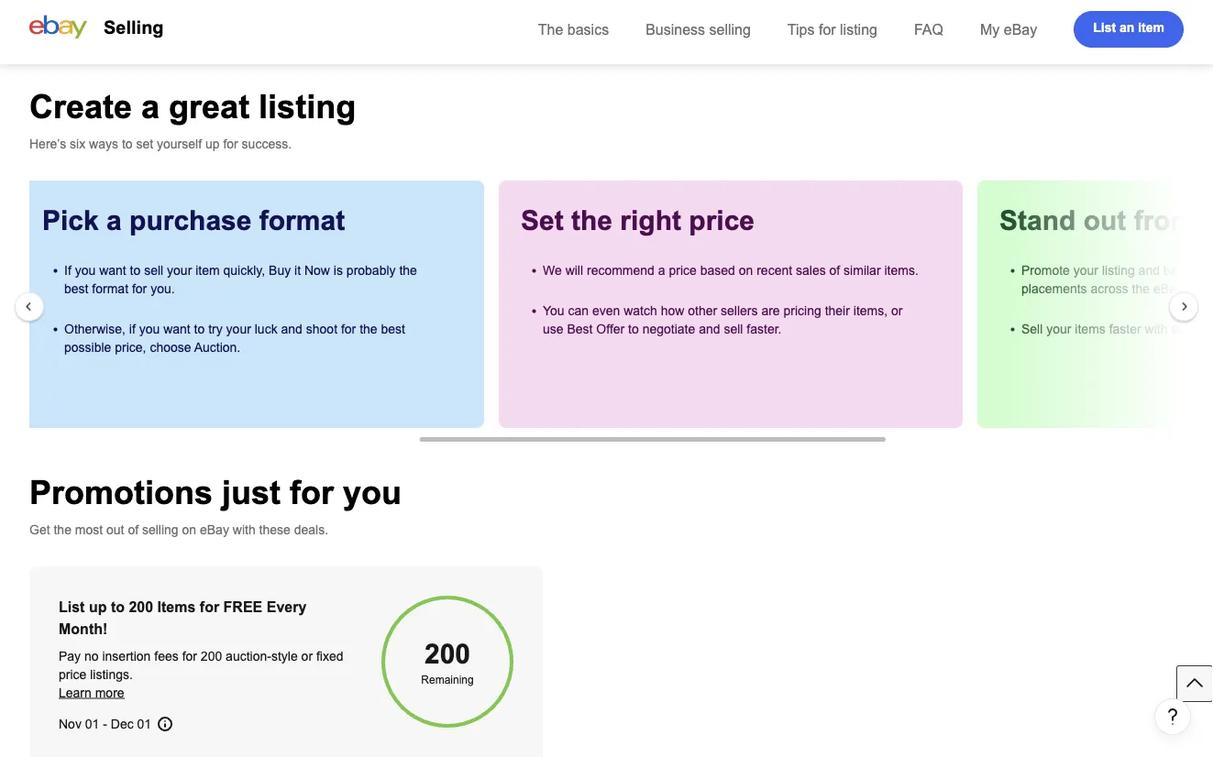 Task type: describe. For each thing, give the bounding box(es) containing it.
2 vertical spatial a
[[659, 263, 666, 278]]

best inside if you want to sell your item quickly, buy it now is probably the best format for you.
[[64, 282, 89, 296]]

up inside list up to 200 items for free every month!
[[89, 599, 107, 616]]

sell
[[1022, 322, 1044, 336]]

items,
[[854, 304, 888, 318]]

quickly,
[[223, 263, 265, 278]]

fees
[[154, 650, 179, 664]]

get
[[29, 523, 50, 537]]

right
[[621, 206, 682, 236]]

to inside you can even watch how other sellers are pricing their items, or use best offer to negotiate and sell faster.
[[629, 322, 639, 336]]

ways
[[89, 137, 118, 151]]

to inside otherwise, if you want to try your luck and shoot for the best possible price, choose auction.
[[194, 322, 205, 336]]

1 01 from the left
[[85, 718, 99, 732]]

recommend
[[587, 263, 655, 278]]

auction-
[[226, 650, 272, 664]]

a for create
[[141, 88, 160, 125]]

the
[[538, 21, 564, 38]]

more
[[95, 686, 124, 701]]

my ebay link
[[981, 21, 1038, 38]]

even
[[593, 304, 621, 318]]

price,
[[115, 340, 146, 355]]

for inside list up to 200 items for free every month!
[[200, 599, 219, 616]]

create
[[29, 88, 132, 125]]

you inside if you want to sell your item quickly, buy it now is probably the best format for you.
[[75, 263, 96, 278]]

otherwise, if you want to try your luck and shoot for the best possible price, choose auction.
[[64, 322, 406, 355]]

or inside pay no insertion fees for 200 auction-style or fixed price listings. learn more
[[301, 650, 313, 664]]

faster.
[[747, 322, 782, 336]]

your inside otherwise, if you want to try your luck and shoot for the best possible price, choose auction.
[[226, 322, 251, 336]]

1 vertical spatial price
[[669, 263, 697, 278]]

promote your listing and be seen b
[[1022, 263, 1214, 296]]

probably
[[347, 263, 396, 278]]

faq
[[915, 21, 944, 38]]

faster
[[1110, 322, 1142, 336]]

business
[[646, 21, 706, 38]]

otherwise,
[[64, 322, 126, 336]]

can
[[568, 304, 589, 318]]

for inside otherwise, if you want to try your luck and shoot for the best possible price, choose auction.
[[341, 322, 356, 336]]

th
[[1203, 206, 1214, 236]]

great
[[169, 88, 250, 125]]

your inside if you want to sell your item quickly, buy it now is probably the best format for you.
[[167, 263, 192, 278]]

learn
[[59, 686, 92, 701]]

0 vertical spatial up
[[205, 137, 220, 151]]

2 vertical spatial you
[[343, 474, 402, 511]]

if
[[64, 263, 71, 278]]

1 vertical spatial listing
[[259, 88, 356, 125]]

tips for listing link
[[788, 21, 878, 38]]

listing for tips for listing
[[841, 21, 878, 38]]

now
[[305, 263, 330, 278]]

want inside otherwise, if you want to try your luck and shoot for the best possible price, choose auction.
[[163, 322, 191, 336]]

help, opens dialogs image
[[1164, 708, 1183, 726]]

style
[[272, 650, 298, 664]]

0 vertical spatial item
[[1139, 21, 1165, 35]]

yourself
[[157, 137, 202, 151]]

promote
[[1022, 263, 1071, 278]]

2 01 from the left
[[137, 718, 152, 732]]

the right set
[[572, 206, 613, 236]]

list for list an item
[[1094, 21, 1117, 35]]

basics
[[568, 21, 609, 38]]

the inside if you want to sell your item quickly, buy it now is probably the best format for you.
[[400, 263, 417, 278]]

be
[[1164, 263, 1179, 278]]

list up to 200 items for free every month!
[[59, 599, 307, 638]]

listings.
[[90, 668, 133, 682]]

1 horizontal spatial out
[[1084, 206, 1127, 236]]

auction.
[[194, 340, 241, 355]]

based
[[701, 263, 736, 278]]

on for ebay
[[182, 523, 196, 537]]

recent
[[757, 263, 793, 278]]

every
[[267, 599, 307, 616]]

remaining
[[421, 674, 474, 687]]

best inside otherwise, if you want to try your luck and shoot for the best possible price, choose auction.
[[381, 322, 406, 336]]

sales
[[796, 263, 826, 278]]

it
[[295, 263, 301, 278]]

and inside promote your listing and be seen b
[[1139, 263, 1161, 278]]

choose
[[150, 340, 191, 355]]

you inside otherwise, if you want to try your luck and shoot for the best possible price, choose auction.
[[139, 322, 160, 336]]

just
[[222, 474, 281, 511]]

0 horizontal spatial selling
[[142, 523, 179, 537]]

sell inside if you want to sell your item quickly, buy it now is probably the best format for you.
[[144, 263, 163, 278]]

try
[[208, 322, 223, 336]]

-
[[103, 718, 107, 732]]

b
[[1214, 263, 1214, 278]]

0 horizontal spatial ebay
[[200, 523, 229, 537]]

for up deals. on the bottom left of page
[[290, 474, 334, 511]]

nov 01 - dec 01
[[59, 718, 152, 732]]

business selling
[[646, 21, 751, 38]]

seen
[[1182, 263, 1210, 278]]

price inside pay no insertion fees for 200 auction-style or fixed price listings. learn more
[[59, 668, 87, 682]]

will
[[566, 263, 584, 278]]

promotions just for you
[[29, 474, 402, 511]]

dec
[[111, 718, 134, 732]]

the inside otherwise, if you want to try your luck and shoot for the best possible price, choose auction.
[[360, 322, 378, 336]]

faq link
[[915, 21, 944, 38]]

other
[[688, 304, 718, 318]]

200 inside list up to 200 items for free every month!
[[129, 599, 153, 616]]

for left success.
[[223, 137, 238, 151]]

stand
[[1000, 206, 1077, 236]]

similar
[[844, 263, 881, 278]]

want inside if you want to sell your item quickly, buy it now is probably the best format for you.
[[99, 263, 126, 278]]

my
[[981, 21, 1000, 38]]

sell your items faster with ebay's 
[[1022, 322, 1214, 336]]



Task type: locate. For each thing, give the bounding box(es) containing it.
an
[[1120, 21, 1135, 35]]

your right sell
[[1047, 322, 1072, 336]]

of right sales
[[830, 263, 841, 278]]

selling
[[104, 17, 164, 38]]

0 horizontal spatial of
[[128, 523, 139, 537]]

1 vertical spatial you
[[139, 322, 160, 336]]

sell up you.
[[144, 263, 163, 278]]

0 vertical spatial out
[[1084, 206, 1127, 236]]

free
[[224, 599, 263, 616]]

01 left "-"
[[85, 718, 99, 732]]

2 horizontal spatial a
[[659, 263, 666, 278]]

1 horizontal spatial selling
[[710, 21, 751, 38]]

0 horizontal spatial a
[[106, 206, 122, 236]]

1 horizontal spatial 200
[[201, 650, 222, 664]]

watch
[[624, 304, 658, 318]]

their
[[825, 304, 850, 318]]

to
[[122, 137, 133, 151], [130, 263, 141, 278], [194, 322, 205, 336], [629, 322, 639, 336], [111, 599, 125, 616]]

1 horizontal spatial or
[[892, 304, 903, 318]]

month!
[[59, 621, 108, 638]]

0 horizontal spatial best
[[64, 282, 89, 296]]

0 horizontal spatial listing
[[259, 88, 356, 125]]

out
[[1084, 206, 1127, 236], [106, 523, 124, 537]]

selling down promotions
[[142, 523, 179, 537]]

fixed
[[316, 650, 344, 664]]

1 vertical spatial of
[[128, 523, 139, 537]]

set
[[521, 206, 564, 236]]

0 horizontal spatial and
[[281, 322, 303, 336]]

0 horizontal spatial out
[[106, 523, 124, 537]]

listing up success.
[[259, 88, 356, 125]]

or right "items,"
[[892, 304, 903, 318]]

ebay down promotions just for you
[[200, 523, 229, 537]]

1 horizontal spatial you
[[139, 322, 160, 336]]

out left "from"
[[1084, 206, 1127, 236]]

1 vertical spatial sell
[[724, 322, 744, 336]]

with right faster
[[1146, 322, 1168, 336]]

for inside if you want to sell your item quickly, buy it now is probably the best format for you.
[[132, 282, 147, 296]]

business selling link
[[646, 21, 751, 38]]

and inside you can even watch how other sellers are pricing their items, or use best offer to negotiate and sell faster.
[[699, 322, 721, 336]]

stand out from th
[[1000, 206, 1214, 236]]

six
[[70, 137, 86, 151]]

we will recommend a price based on recent sales of similar items.
[[543, 263, 919, 278]]

0 vertical spatial or
[[892, 304, 903, 318]]

1 vertical spatial list
[[59, 599, 85, 616]]

0 vertical spatial ebay
[[1004, 21, 1038, 38]]

0 vertical spatial of
[[830, 263, 841, 278]]

listing down stand out from th
[[1103, 263, 1136, 278]]

1 horizontal spatial want
[[163, 322, 191, 336]]

0 horizontal spatial sell
[[144, 263, 163, 278]]

on for recent
[[739, 263, 754, 278]]

shoot
[[306, 322, 338, 336]]

1 horizontal spatial up
[[205, 137, 220, 151]]

most
[[75, 523, 103, 537]]

200 inside pay no insertion fees for 200 auction-style or fixed price listings. learn more
[[201, 650, 222, 664]]

best
[[64, 282, 89, 296], [381, 322, 406, 336]]

item left quickly,
[[196, 263, 220, 278]]

0 horizontal spatial list
[[59, 599, 85, 616]]

1 horizontal spatial ebay
[[1004, 21, 1038, 38]]

pay
[[59, 650, 81, 664]]

0 horizontal spatial item
[[196, 263, 220, 278]]

0 horizontal spatial up
[[89, 599, 107, 616]]

list for list up to 200 items for free every month!
[[59, 599, 85, 616]]

0 horizontal spatial with
[[233, 523, 256, 537]]

we
[[543, 263, 562, 278]]

your right try
[[226, 322, 251, 336]]

1 vertical spatial ebay
[[200, 523, 229, 537]]

a right recommend
[[659, 263, 666, 278]]

to inside list up to 200 items for free every month!
[[111, 599, 125, 616]]

want right if
[[99, 263, 126, 278]]

you
[[543, 304, 565, 318]]

my ebay
[[981, 21, 1038, 38]]

200 up remaining
[[425, 640, 471, 670]]

1 vertical spatial item
[[196, 263, 220, 278]]

0 horizontal spatial 01
[[85, 718, 99, 732]]

a
[[141, 88, 160, 125], [106, 206, 122, 236], [659, 263, 666, 278]]

format
[[259, 206, 345, 236], [92, 282, 128, 296]]

the basics
[[538, 21, 609, 38]]

the right probably
[[400, 263, 417, 278]]

from
[[1135, 206, 1196, 236]]

to down watch
[[629, 322, 639, 336]]

on
[[739, 263, 754, 278], [182, 523, 196, 537]]

item inside if you want to sell your item quickly, buy it now is probably the best format for you.
[[196, 263, 220, 278]]

1 horizontal spatial with
[[1146, 322, 1168, 336]]

1 vertical spatial on
[[182, 523, 196, 537]]

items
[[1076, 322, 1106, 336]]

a for pick
[[106, 206, 122, 236]]

0 vertical spatial best
[[64, 282, 89, 296]]

your inside promote your listing and be seen b
[[1074, 263, 1099, 278]]

1 vertical spatial up
[[89, 599, 107, 616]]

of down promotions
[[128, 523, 139, 537]]

0 vertical spatial listing
[[841, 21, 878, 38]]

200 remaining
[[421, 640, 474, 687]]

set the right price
[[521, 206, 755, 236]]

1 horizontal spatial a
[[141, 88, 160, 125]]

learn more link
[[59, 686, 124, 701]]

tips
[[788, 21, 815, 38]]

possible
[[64, 340, 111, 355]]

0 vertical spatial sell
[[144, 263, 163, 278]]

with
[[1146, 322, 1168, 336], [233, 523, 256, 537]]

1 horizontal spatial item
[[1139, 21, 1165, 35]]

for right items
[[200, 599, 219, 616]]

0 vertical spatial format
[[259, 206, 345, 236]]

selling right business
[[710, 21, 751, 38]]

item right an on the right
[[1139, 21, 1165, 35]]

listing inside promote your listing and be seen b
[[1103, 263, 1136, 278]]

best down probably
[[381, 322, 406, 336]]

1 vertical spatial format
[[92, 282, 128, 296]]

pricing
[[784, 304, 822, 318]]

promotions
[[29, 474, 213, 511]]

0 horizontal spatial format
[[92, 282, 128, 296]]

0 vertical spatial you
[[75, 263, 96, 278]]

2 horizontal spatial you
[[343, 474, 402, 511]]

2 vertical spatial price
[[59, 668, 87, 682]]

the right shoot
[[360, 322, 378, 336]]

up right yourself
[[205, 137, 220, 151]]

and right luck
[[281, 322, 303, 336]]

item
[[1139, 21, 1165, 35], [196, 263, 220, 278]]

for inside pay no insertion fees for 200 auction-style or fixed price listings. learn more
[[182, 650, 197, 664]]

0 vertical spatial with
[[1146, 322, 1168, 336]]

items
[[157, 599, 196, 616]]

format inside if you want to sell your item quickly, buy it now is probably the best format for you.
[[92, 282, 128, 296]]

and
[[1139, 263, 1161, 278], [281, 322, 303, 336], [699, 322, 721, 336]]

to up the if
[[130, 263, 141, 278]]

0 vertical spatial list
[[1094, 21, 1117, 35]]

how
[[661, 304, 685, 318]]

tips for listing
[[788, 21, 878, 38]]

luck
[[255, 322, 278, 336]]

price up based
[[689, 206, 755, 236]]

to inside if you want to sell your item quickly, buy it now is probably the best format for you.
[[130, 263, 141, 278]]

1 horizontal spatial of
[[830, 263, 841, 278]]

200 left auction-
[[201, 650, 222, 664]]

the basics link
[[538, 21, 609, 38]]

and inside otherwise, if you want to try your luck and shoot for the best possible price, choose auction.
[[281, 322, 303, 336]]

sell
[[144, 263, 163, 278], [724, 322, 744, 336]]

up
[[205, 137, 220, 151], [89, 599, 107, 616]]

for right shoot
[[341, 322, 356, 336]]

0 horizontal spatial want
[[99, 263, 126, 278]]

1 horizontal spatial listing
[[841, 21, 878, 38]]

0 vertical spatial on
[[739, 263, 754, 278]]

here's six ways to set yourself up for success.
[[29, 137, 292, 151]]

sell inside you can even watch how other sellers are pricing their items, or use best offer to negotiate and sell faster.
[[724, 322, 744, 336]]

if
[[129, 322, 136, 336]]

get the most out of selling on ebay with these deals.
[[29, 523, 329, 537]]

with left these on the bottom left
[[233, 523, 256, 537]]

1 vertical spatial or
[[301, 650, 313, 664]]

200 left items
[[129, 599, 153, 616]]

for left you.
[[132, 282, 147, 296]]

for right fees on the left bottom
[[182, 650, 197, 664]]

list
[[1094, 21, 1117, 35], [59, 599, 85, 616]]

your up you.
[[167, 263, 192, 278]]

1 vertical spatial out
[[106, 523, 124, 537]]

to left try
[[194, 322, 205, 336]]

0 horizontal spatial on
[[182, 523, 196, 537]]

for
[[819, 21, 836, 38], [223, 137, 238, 151], [132, 282, 147, 296], [341, 322, 356, 336], [290, 474, 334, 511], [200, 599, 219, 616], [182, 650, 197, 664]]

want up choose at top left
[[163, 322, 191, 336]]

ebay right my
[[1004, 21, 1038, 38]]

2 horizontal spatial and
[[1139, 263, 1161, 278]]

200 inside 200 remaining
[[425, 640, 471, 670]]

no
[[84, 650, 99, 664]]

1 vertical spatial best
[[381, 322, 406, 336]]

and down other
[[699, 322, 721, 336]]

0 horizontal spatial you
[[75, 263, 96, 278]]

items.
[[885, 263, 919, 278]]

1 horizontal spatial on
[[739, 263, 754, 278]]

1 horizontal spatial best
[[381, 322, 406, 336]]

list left an on the right
[[1094, 21, 1117, 35]]

up up month! at the bottom of page
[[89, 599, 107, 616]]

2 horizontal spatial listing
[[1103, 263, 1136, 278]]

purchase
[[129, 206, 252, 236]]

0 horizontal spatial or
[[301, 650, 313, 664]]

1 horizontal spatial and
[[699, 322, 721, 336]]

1 vertical spatial with
[[233, 523, 256, 537]]

best
[[567, 322, 593, 336]]

or right the style
[[301, 650, 313, 664]]

pick a purchase format
[[42, 206, 345, 236]]

if you want to sell your item quickly, buy it now is probably the best format for you.
[[64, 263, 417, 296]]

1 horizontal spatial 01
[[137, 718, 152, 732]]

or inside you can even watch how other sellers are pricing their items, or use best offer to negotiate and sell faster.
[[892, 304, 903, 318]]

format up it
[[259, 206, 345, 236]]

1 vertical spatial want
[[163, 322, 191, 336]]

1 horizontal spatial sell
[[724, 322, 744, 336]]

2 horizontal spatial 200
[[425, 640, 471, 670]]

ebay's
[[1172, 322, 1210, 336]]

is
[[334, 263, 343, 278]]

format up the otherwise,
[[92, 282, 128, 296]]

here's
[[29, 137, 66, 151]]

your right promote
[[1074, 263, 1099, 278]]

set
[[136, 137, 153, 151]]

the right the get
[[54, 523, 71, 537]]

to left set
[[122, 137, 133, 151]]

0 vertical spatial want
[[99, 263, 126, 278]]

listing right tips
[[841, 21, 878, 38]]

list an item
[[1094, 21, 1165, 35]]

out right most
[[106, 523, 124, 537]]

pick
[[42, 206, 99, 236]]

best down if
[[64, 282, 89, 296]]

buy
[[269, 263, 291, 278]]

sell down sellers in the right of the page
[[724, 322, 744, 336]]

on right based
[[739, 263, 754, 278]]

negotiate
[[643, 322, 696, 336]]

for right tips
[[819, 21, 836, 38]]

list up month! at the bottom of page
[[59, 599, 85, 616]]

1 vertical spatial a
[[106, 206, 122, 236]]

and left be
[[1139, 263, 1161, 278]]

success.
[[242, 137, 292, 151]]

insertion
[[102, 650, 151, 664]]

2 vertical spatial listing
[[1103, 263, 1136, 278]]

0 vertical spatial price
[[689, 206, 755, 236]]

1 horizontal spatial list
[[1094, 21, 1117, 35]]

to up insertion
[[111, 599, 125, 616]]

these
[[259, 523, 291, 537]]

a up set
[[141, 88, 160, 125]]

1 horizontal spatial format
[[259, 206, 345, 236]]

list inside list up to 200 items for free every month!
[[59, 599, 85, 616]]

200
[[129, 599, 153, 616], [425, 640, 471, 670], [201, 650, 222, 664]]

0 vertical spatial selling
[[710, 21, 751, 38]]

price left based
[[669, 263, 697, 278]]

nov
[[59, 718, 82, 732]]

01 right dec
[[137, 718, 152, 732]]

listing for promote your listing and be seen b
[[1103, 263, 1136, 278]]

a right pick
[[106, 206, 122, 236]]

offer
[[597, 322, 625, 336]]

0 horizontal spatial 200
[[129, 599, 153, 616]]

sellers
[[721, 304, 758, 318]]

on down promotions just for you
[[182, 523, 196, 537]]

0 vertical spatial a
[[141, 88, 160, 125]]

1 vertical spatial selling
[[142, 523, 179, 537]]

price up learn
[[59, 668, 87, 682]]

pay no insertion fees for 200 auction-style or fixed price listings. learn more
[[59, 650, 344, 701]]



Task type: vqa. For each thing, say whether or not it's contained in the screenshot.
Shipping
no



